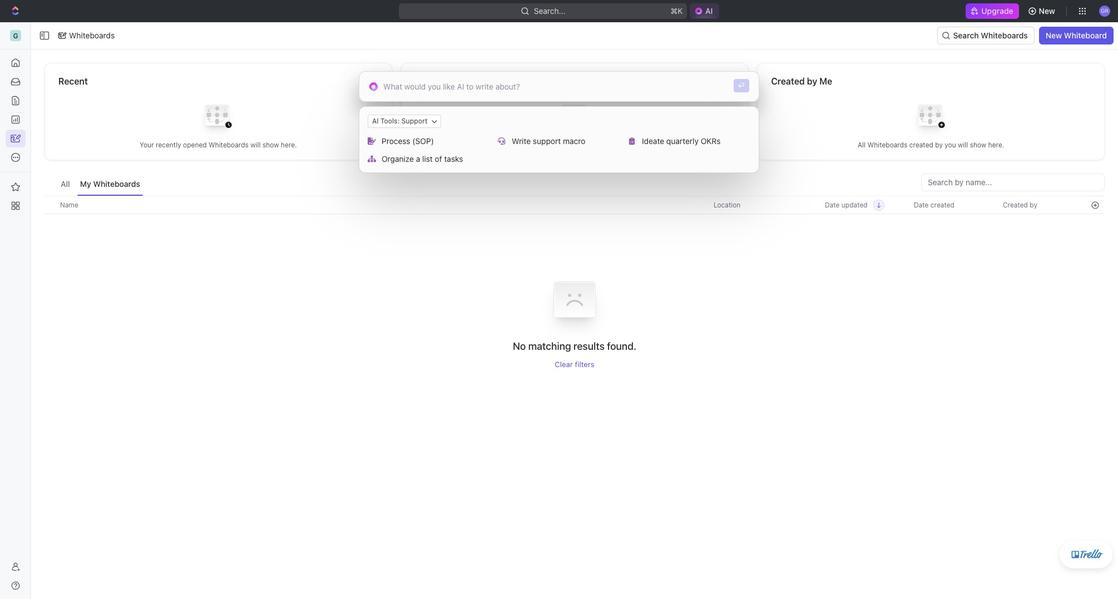 Task type: describe. For each thing, give the bounding box(es) containing it.
of
[[435, 154, 442, 164]]

0 vertical spatial created
[[909, 140, 933, 149]]

location
[[714, 201, 741, 209]]

all for all
[[61, 179, 70, 189]]

no matching results found. table
[[45, 196, 1105, 369]]

okrs
[[701, 136, 721, 146]]

row containing name
[[45, 196, 1105, 214]]

no data image
[[541, 267, 608, 340]]

clear
[[555, 360, 573, 369]]

quarterly
[[666, 136, 699, 146]]

tasks
[[444, 154, 463, 164]]

no favorited whiteboards image
[[552, 96, 597, 140]]

clipboard list image
[[629, 138, 635, 145]]

new for new whiteboard
[[1046, 31, 1062, 40]]

found.
[[607, 341, 636, 352]]

support
[[402, 117, 428, 125]]

created by
[[1003, 201, 1037, 209]]

new button
[[1023, 2, 1062, 20]]

favorited
[[524, 140, 551, 149]]

favorites
[[415, 76, 453, 86]]

date created
[[914, 201, 955, 209]]

new whiteboard button
[[1039, 27, 1114, 45]]

sidebar navigation
[[0, 22, 31, 599]]

matching
[[528, 341, 571, 352]]

process (sop) button
[[364, 132, 492, 150]]

ai
[[372, 117, 379, 125]]

1 horizontal spatial by
[[935, 140, 943, 149]]

recent
[[58, 76, 88, 86]]

2 show from the left
[[607, 140, 624, 149]]

by for created by
[[1030, 201, 1037, 209]]

tab list containing all
[[58, 174, 143, 196]]

upgrade link
[[966, 3, 1019, 19]]

a
[[416, 154, 420, 164]]

date for date created
[[914, 201, 929, 209]]

whiteboards inside tab list
[[93, 179, 140, 189]]

(sop)
[[412, 136, 434, 146]]

your for recent
[[140, 140, 154, 149]]

me
[[819, 76, 832, 86]]

3 here. from the left
[[988, 140, 1004, 149]]

clear filters
[[555, 360, 594, 369]]

search
[[953, 31, 979, 40]]

my whiteboards
[[80, 179, 140, 189]]

all whiteboards created by you will show here.
[[858, 140, 1004, 149]]

no
[[513, 341, 526, 352]]

you
[[945, 140, 956, 149]]

no recent whiteboards image
[[196, 96, 240, 140]]

whiteboard
[[1064, 31, 1107, 40]]

organize
[[382, 154, 414, 164]]

tools:
[[381, 117, 400, 125]]

updated
[[842, 201, 868, 209]]

date updated button
[[818, 196, 884, 214]]

created for created by
[[1003, 201, 1028, 209]]

search whiteboards button
[[938, 27, 1035, 45]]

name
[[60, 201, 78, 209]]

new for new
[[1039, 6, 1055, 16]]

no created by me whiteboards image
[[909, 96, 953, 140]]



Task type: locate. For each thing, give the bounding box(es) containing it.
ai tools: support button
[[368, 114, 441, 128]]

process
[[382, 136, 410, 146]]

0 horizontal spatial here.
[[281, 140, 297, 149]]

support
[[533, 136, 561, 146]]

new inside button
[[1039, 6, 1055, 16]]

all for all whiteboards created by you will show here.
[[858, 140, 866, 149]]

0 vertical spatial by
[[807, 76, 817, 86]]

⌘k
[[670, 6, 683, 16]]

your right headset icon
[[508, 140, 522, 149]]

clear filters button
[[555, 360, 594, 369]]

write support macro button
[[494, 132, 622, 150]]

your for favorites
[[508, 140, 522, 149]]

0 vertical spatial created
[[771, 76, 805, 86]]

filters
[[575, 360, 594, 369]]

by left you
[[935, 140, 943, 149]]

my whiteboards button
[[77, 174, 143, 196]]

2 your from the left
[[508, 140, 522, 149]]

1 will from the left
[[250, 140, 261, 149]]

write support macro
[[512, 136, 585, 146]]

by inside row
[[1030, 201, 1037, 209]]

ideate quarterly okrs button
[[624, 132, 752, 150]]

new up new whiteboard
[[1039, 6, 1055, 16]]

your
[[140, 140, 154, 149], [508, 140, 522, 149]]

your favorited whiteboards will show here.
[[508, 140, 642, 149]]

0 horizontal spatial date
[[825, 201, 840, 209]]

⏎ button
[[733, 79, 749, 92]]

1 date from the left
[[825, 201, 840, 209]]

ideate
[[642, 136, 664, 146]]

sitemap image
[[367, 155, 376, 163]]

0 horizontal spatial created
[[771, 76, 805, 86]]

1 horizontal spatial here.
[[626, 140, 642, 149]]

will right you
[[958, 140, 968, 149]]

2 will from the left
[[595, 140, 605, 149]]

1 your from the left
[[140, 140, 154, 149]]

new
[[1039, 6, 1055, 16], [1046, 31, 1062, 40]]

1 vertical spatial all
[[61, 179, 70, 189]]

your left recently
[[140, 140, 154, 149]]

1 horizontal spatial date
[[914, 201, 929, 209]]

headset image
[[498, 138, 505, 145]]

no matching results found. row
[[45, 267, 1105, 369]]

date
[[825, 201, 840, 209], [914, 201, 929, 209]]

Search by name... text field
[[928, 174, 1098, 191]]

new down the new button
[[1046, 31, 1062, 40]]

⏎
[[738, 81, 745, 90]]

your recently opened whiteboards will show here.
[[140, 140, 297, 149]]

2 horizontal spatial will
[[958, 140, 968, 149]]

new whiteboard
[[1046, 31, 1107, 40]]

created inside row
[[1003, 201, 1028, 209]]

date created button
[[907, 196, 961, 214]]

ideate quarterly okrs
[[642, 136, 721, 146]]

1 horizontal spatial all
[[858, 140, 866, 149]]

no matching results found.
[[513, 341, 636, 352]]

0 horizontal spatial show
[[263, 140, 279, 149]]

1 vertical spatial created
[[1003, 201, 1028, 209]]

date for date updated
[[825, 201, 840, 209]]

results
[[574, 341, 605, 352]]

1 show from the left
[[263, 140, 279, 149]]

0 vertical spatial all
[[858, 140, 866, 149]]

organize a list of tasks
[[382, 154, 463, 164]]

What would you like AI to write about? text field
[[383, 81, 723, 92]]

macro
[[563, 136, 585, 146]]

1 horizontal spatial your
[[508, 140, 522, 149]]

here.
[[281, 140, 297, 149], [626, 140, 642, 149], [988, 140, 1004, 149]]

created inside date created button
[[931, 201, 955, 209]]

created for created by me
[[771, 76, 805, 86]]

my
[[80, 179, 91, 189]]

1 horizontal spatial show
[[607, 140, 624, 149]]

created
[[909, 140, 933, 149], [931, 201, 955, 209]]

opened
[[183, 140, 207, 149]]

tab list
[[58, 174, 143, 196]]

row
[[45, 196, 1105, 214]]

show
[[263, 140, 279, 149], [607, 140, 624, 149], [970, 140, 986, 149]]

created
[[771, 76, 805, 86], [1003, 201, 1028, 209]]

1 vertical spatial by
[[935, 140, 943, 149]]

new inside new whiteboard button
[[1046, 31, 1062, 40]]

3 will from the left
[[958, 140, 968, 149]]

by left the me
[[807, 76, 817, 86]]

process (sop)
[[382, 136, 434, 146]]

2 here. from the left
[[626, 140, 642, 149]]

organize a list of tasks button
[[364, 150, 492, 168]]

upgrade
[[981, 6, 1013, 16]]

list
[[422, 154, 433, 164]]

1 vertical spatial created
[[931, 201, 955, 209]]

0 horizontal spatial your
[[140, 140, 154, 149]]

search...
[[534, 6, 565, 16]]

recently
[[156, 140, 181, 149]]

by
[[807, 76, 817, 86], [935, 140, 943, 149], [1030, 201, 1037, 209]]

all
[[858, 140, 866, 149], [61, 179, 70, 189]]

2 horizontal spatial show
[[970, 140, 986, 149]]

whiteboards
[[69, 31, 115, 40], [981, 31, 1028, 40], [209, 140, 249, 149], [553, 140, 593, 149], [867, 140, 907, 149], [93, 179, 140, 189]]

ai tools: support button
[[368, 114, 441, 128]]

0 horizontal spatial all
[[61, 179, 70, 189]]

0 horizontal spatial will
[[250, 140, 261, 149]]

2 date from the left
[[914, 201, 929, 209]]

created left the me
[[771, 76, 805, 86]]

1 here. from the left
[[281, 140, 297, 149]]

created down search by name... text field
[[1003, 201, 1028, 209]]

all button
[[58, 174, 73, 196]]

2 horizontal spatial here.
[[988, 140, 1004, 149]]

search whiteboards
[[953, 31, 1028, 40]]

1 vertical spatial new
[[1046, 31, 1062, 40]]

will right macro
[[595, 140, 605, 149]]

2 horizontal spatial by
[[1030, 201, 1037, 209]]

0 horizontal spatial by
[[807, 76, 817, 86]]

1 horizontal spatial created
[[1003, 201, 1028, 209]]

file signature image
[[367, 138, 376, 145]]

3 show from the left
[[970, 140, 986, 149]]

by down search by name... text field
[[1030, 201, 1037, 209]]

0 vertical spatial new
[[1039, 6, 1055, 16]]

ai tools: support
[[372, 117, 428, 125]]

write
[[512, 136, 531, 146]]

will
[[250, 140, 261, 149], [595, 140, 605, 149], [958, 140, 968, 149]]

will right no recent whiteboards image
[[250, 140, 261, 149]]

date updated
[[825, 201, 868, 209]]

created by me
[[771, 76, 832, 86]]

all inside 'button'
[[61, 179, 70, 189]]

by for created by me
[[807, 76, 817, 86]]

1 horizontal spatial will
[[595, 140, 605, 149]]

2 vertical spatial by
[[1030, 201, 1037, 209]]



Task type: vqa. For each thing, say whether or not it's contained in the screenshot.
Name this Whiteboard... Field
no



